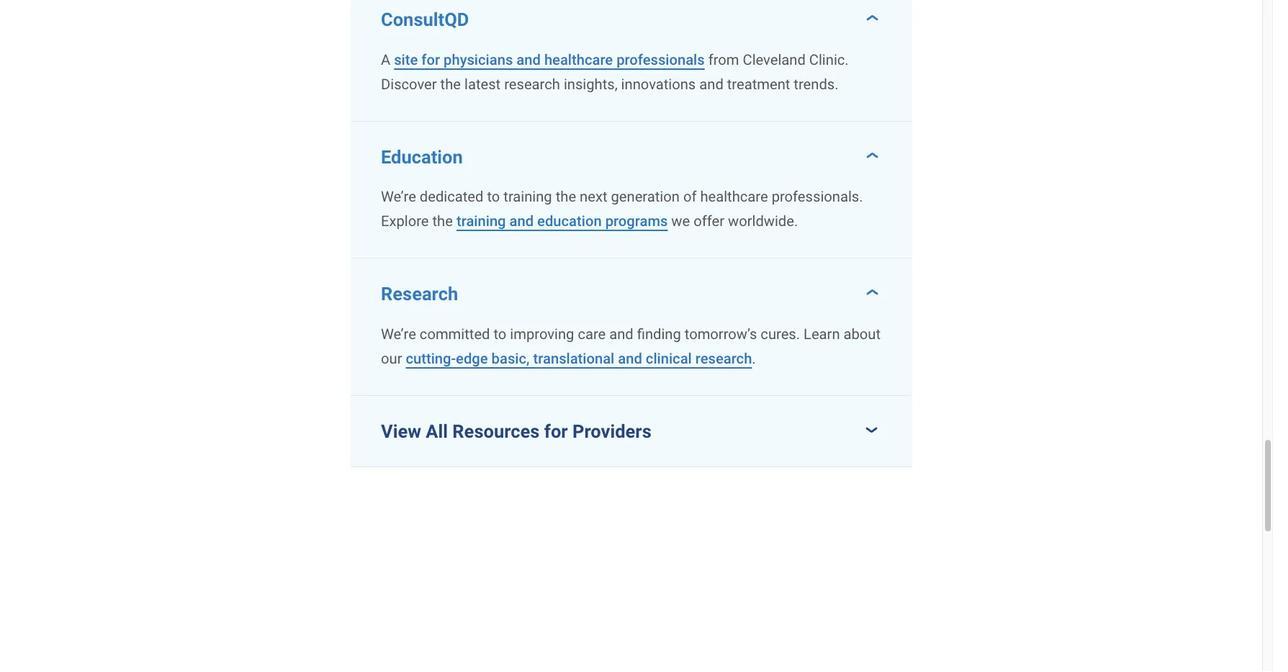 Task type: describe. For each thing, give the bounding box(es) containing it.
view all resources for providers
[[381, 421, 652, 443]]

resources
[[453, 421, 540, 443]]

training and education programs we offer worldwide.
[[457, 213, 798, 230]]

latest
[[465, 75, 501, 93]]

consultqd tab
[[350, 0, 912, 36]]

cutting-edge basic, translational and clinical research .
[[406, 350, 756, 368]]

2 vertical spatial the
[[433, 213, 453, 230]]

education
[[538, 213, 602, 230]]

professionals
[[617, 51, 705, 68]]

cutting-
[[406, 350, 456, 368]]

and inside we're committed to improving care and finding tomorrow's cures. learn about our
[[610, 326, 634, 343]]

committed
[[420, 326, 490, 343]]

learn
[[804, 326, 840, 343]]

we're committed to improving care and finding tomorrow's cures. learn about our
[[381, 326, 881, 368]]

next
[[580, 188, 608, 206]]

clinical
[[646, 350, 692, 368]]

physicians
[[444, 51, 513, 68]]

site for physicians and healthcare professionals link
[[394, 51, 705, 68]]

view
[[381, 421, 421, 443]]

for inside tab
[[545, 421, 568, 443]]

clinic.
[[810, 51, 849, 68]]

professionals.
[[772, 188, 863, 206]]

dedicated
[[420, 188, 484, 206]]

care
[[578, 326, 606, 343]]

finding
[[637, 326, 681, 343]]

to for improving
[[494, 326, 507, 343]]

providers
[[573, 421, 652, 443]]

consultqd
[[381, 8, 469, 30]]

generation
[[611, 188, 680, 206]]

view all resources for providers tab
[[350, 396, 912, 467]]

a
[[381, 51, 391, 68]]

0 horizontal spatial for
[[422, 51, 440, 68]]

.
[[752, 350, 756, 368]]

we're dedicated to training the next generation of healthcare professionals. explore the
[[381, 188, 863, 230]]

discover
[[381, 75, 437, 93]]

0 vertical spatial healthcare
[[545, 51, 613, 68]]

offer
[[694, 213, 725, 230]]

and inside from cleveland clinic. discover the latest research insights, innovations and treatment trends.
[[700, 75, 724, 93]]

trends.
[[794, 75, 839, 93]]

programs
[[606, 213, 668, 230]]

of
[[684, 188, 697, 206]]

worldwide.
[[728, 213, 798, 230]]

research
[[381, 283, 458, 305]]

and right physicians
[[517, 51, 541, 68]]

the for discover
[[441, 75, 461, 93]]



Task type: vqa. For each thing, say whether or not it's contained in the screenshot.
the top We're
yes



Task type: locate. For each thing, give the bounding box(es) containing it.
cutting-edge basic, translational and clinical research link
[[406, 350, 752, 368]]

research tab
[[350, 259, 912, 311]]

edge
[[456, 350, 488, 368]]

a site for physicians and healthcare professionals
[[381, 51, 705, 68]]

to inside we're dedicated to training the next generation of healthcare professionals. explore the
[[487, 188, 500, 206]]

improving
[[510, 326, 574, 343]]

we
[[672, 213, 690, 230]]

1 vertical spatial healthcare
[[701, 188, 768, 206]]

1 vertical spatial the
[[556, 188, 576, 206]]

explore
[[381, 213, 429, 230]]

research inside from cleveland clinic. discover the latest research insights, innovations and treatment trends.
[[504, 75, 560, 93]]

0 vertical spatial the
[[441, 75, 461, 93]]

1 vertical spatial we're
[[381, 326, 416, 343]]

1 vertical spatial to
[[494, 326, 507, 343]]

we're for we're dedicated to training the next generation of healthcare professionals. explore the
[[381, 188, 416, 206]]

0 vertical spatial training
[[504, 188, 552, 206]]

to inside we're committed to improving care and finding tomorrow's cures. learn about our
[[494, 326, 507, 343]]

site
[[394, 51, 418, 68]]

0 vertical spatial research
[[504, 75, 560, 93]]

to up the basic,
[[494, 326, 507, 343]]

we're
[[381, 188, 416, 206], [381, 326, 416, 343]]

education tab
[[350, 121, 912, 173]]

tab list containing consultqd
[[350, 0, 912, 468]]

we're inside we're dedicated to training the next generation of healthcare professionals. explore the
[[381, 188, 416, 206]]

the left 'latest'
[[441, 75, 461, 93]]

1 vertical spatial training
[[457, 213, 506, 230]]

research
[[504, 75, 560, 93], [696, 350, 752, 368]]

and left education
[[510, 213, 534, 230]]

and right care
[[610, 326, 634, 343]]

we're inside we're committed to improving care and finding tomorrow's cures. learn about our
[[381, 326, 416, 343]]

healthcare
[[545, 51, 613, 68], [701, 188, 768, 206]]

training up "training and education programs" link
[[504, 188, 552, 206]]

research for insights,
[[504, 75, 560, 93]]

we're up our
[[381, 326, 416, 343]]

0 vertical spatial for
[[422, 51, 440, 68]]

0 vertical spatial we're
[[381, 188, 416, 206]]

cures.
[[761, 326, 800, 343]]

healthcare up offer
[[701, 188, 768, 206]]

0 vertical spatial to
[[487, 188, 500, 206]]

education
[[381, 146, 463, 168]]

the up education
[[556, 188, 576, 206]]

innovations
[[621, 75, 696, 93]]

1 horizontal spatial for
[[545, 421, 568, 443]]

0 horizontal spatial healthcare
[[545, 51, 613, 68]]

to for training
[[487, 188, 500, 206]]

1 horizontal spatial healthcare
[[701, 188, 768, 206]]

we're for we're committed to improving care and finding tomorrow's cures. learn about our
[[381, 326, 416, 343]]

insights,
[[564, 75, 618, 93]]

basic,
[[492, 350, 530, 368]]

from
[[709, 51, 740, 68]]

the for training
[[556, 188, 576, 206]]

research down "a site for physicians and healthcare professionals"
[[504, 75, 560, 93]]

from cleveland clinic. discover the latest research insights, innovations and treatment trends.
[[381, 51, 849, 93]]

tomorrow's
[[685, 326, 757, 343]]

tab list
[[350, 0, 912, 468]]

the
[[441, 75, 461, 93], [556, 188, 576, 206], [433, 213, 453, 230]]

the down dedicated
[[433, 213, 453, 230]]

treatment
[[727, 75, 791, 93]]

for left providers
[[545, 421, 568, 443]]

and down from
[[700, 75, 724, 93]]

all
[[426, 421, 448, 443]]

training
[[504, 188, 552, 206], [457, 213, 506, 230]]

healthcare inside we're dedicated to training the next generation of healthcare professionals. explore the
[[701, 188, 768, 206]]

for
[[422, 51, 440, 68], [545, 421, 568, 443]]

1 we're from the top
[[381, 188, 416, 206]]

and
[[517, 51, 541, 68], [700, 75, 724, 93], [510, 213, 534, 230], [610, 326, 634, 343], [618, 350, 643, 368]]

2 we're from the top
[[381, 326, 416, 343]]

and down finding
[[618, 350, 643, 368]]

1 vertical spatial research
[[696, 350, 752, 368]]

research for .
[[696, 350, 752, 368]]

training down dedicated
[[457, 213, 506, 230]]

research down tomorrow's
[[696, 350, 752, 368]]

1 horizontal spatial research
[[696, 350, 752, 368]]

0 horizontal spatial research
[[504, 75, 560, 93]]

1 vertical spatial for
[[545, 421, 568, 443]]

about
[[844, 326, 881, 343]]

training and education programs link
[[457, 213, 668, 230]]

we're up explore
[[381, 188, 416, 206]]

training inside we're dedicated to training the next generation of healthcare professionals. explore the
[[504, 188, 552, 206]]

translational
[[533, 350, 615, 368]]

our
[[381, 350, 402, 368]]

to right dedicated
[[487, 188, 500, 206]]

for right site
[[422, 51, 440, 68]]

to
[[487, 188, 500, 206], [494, 326, 507, 343]]

the inside from cleveland clinic. discover the latest research insights, innovations and treatment trends.
[[441, 75, 461, 93]]

cleveland
[[743, 51, 806, 68]]

healthcare up insights,
[[545, 51, 613, 68]]



